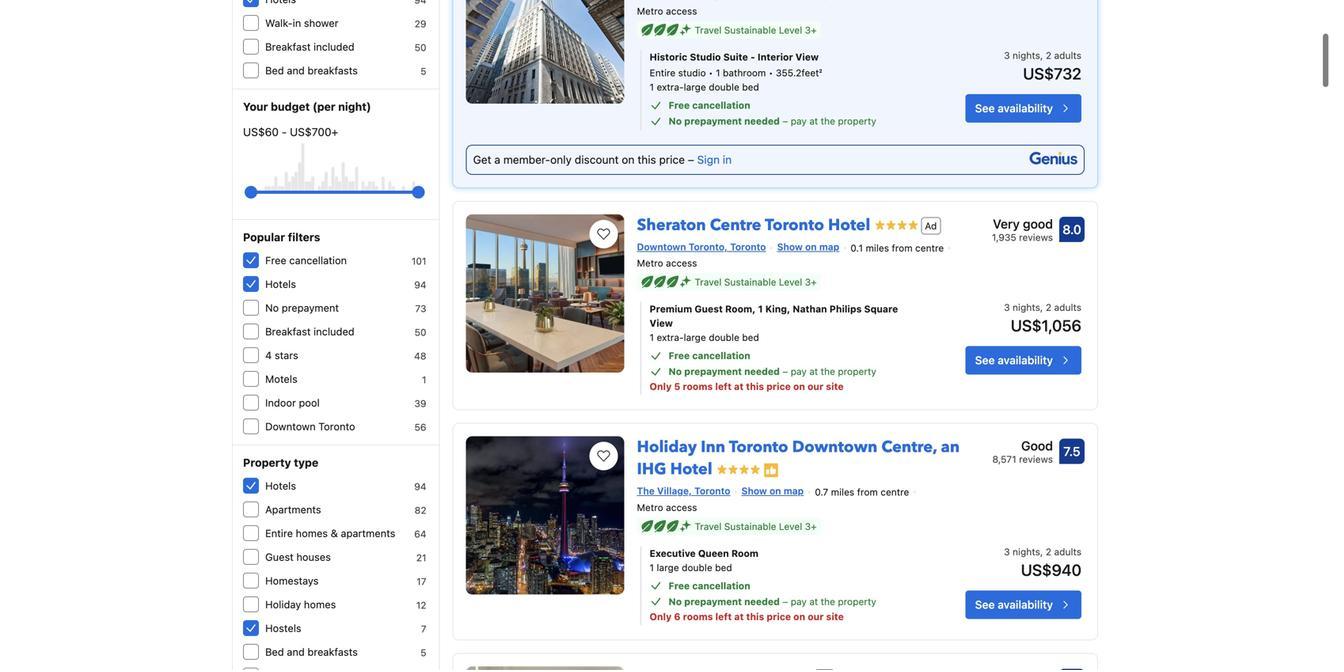 Task type: locate. For each thing, give the bounding box(es) containing it.
bed and breakfasts
[[265, 65, 358, 76], [265, 646, 358, 658]]

access down downtown toronto, toronto
[[666, 258, 697, 269]]

1 level from the top
[[779, 25, 802, 36]]

availability inside property 'group'
[[998, 102, 1053, 115]]

miles right 0.1
[[866, 243, 889, 254]]

2 bed and breakfasts from the top
[[265, 646, 358, 658]]

the down 'philips'
[[821, 366, 835, 377]]

3 3 from the top
[[1004, 547, 1010, 558]]

metro up historic
[[637, 6, 663, 17]]

level down 0.1 miles from centre metro access
[[779, 277, 802, 288]]

price left sign
[[659, 153, 685, 166]]

2 rooms from the top
[[683, 612, 713, 623]]

1 vertical spatial sustainable
[[724, 277, 776, 288]]

3 availability from the top
[[998, 598, 1053, 612]]

holiday inn toronto downtown centre, an ihg hotel link
[[637, 430, 960, 481]]

from for hotel
[[892, 243, 913, 254]]

1 vertical spatial bed and breakfasts
[[265, 646, 358, 658]]

toronto down the sheraton centre toronto hotel
[[730, 241, 766, 253]]

0 horizontal spatial hotel
[[670, 459, 712, 481]]

nights for holiday inn toronto downtown centre, an ihg hotel
[[1013, 547, 1040, 558]]

see availability
[[975, 102, 1053, 115], [975, 354, 1053, 367], [975, 598, 1053, 612]]

2 site from the top
[[826, 612, 844, 623]]

prepayment for us$940
[[684, 596, 742, 608]]

prepayment up sign in link
[[684, 116, 742, 127]]

nathan
[[793, 304, 827, 315]]

1 pay from the top
[[791, 116, 807, 127]]

reviews down the 'good'
[[1019, 454, 1053, 465]]

3 , from the top
[[1040, 547, 1043, 558]]

metro access
[[637, 6, 697, 17]]

3 inside 3 nights , 2 adults us$1,056
[[1004, 302, 1010, 313]]

breakfasts
[[308, 65, 358, 76], [308, 646, 358, 658]]

1 vertical spatial see availability link
[[966, 347, 1082, 375]]

rooms down the 1 extra-large double bed
[[683, 381, 713, 392]]

1 vertical spatial property
[[838, 366, 876, 377]]

2 3+ from the top
[[805, 277, 817, 288]]

from inside 0.7 miles from centre metro access
[[857, 487, 878, 498]]

1 site from the top
[[826, 381, 844, 392]]

good element
[[992, 437, 1053, 456]]

prepayment up only 6 rooms left at this price on our site
[[684, 596, 742, 608]]

breakfast included down no prepayment
[[265, 326, 354, 338]]

access down the village, toronto
[[666, 502, 697, 513]]

2 reviews from the top
[[1019, 454, 1053, 465]]

availability down us$940
[[998, 598, 1053, 612]]

on inside property 'group'
[[622, 153, 635, 166]]

access up historic
[[666, 6, 697, 17]]

the
[[637, 486, 655, 497]]

3 the from the top
[[821, 596, 835, 608]]

2 vertical spatial travel
[[695, 521, 722, 532]]

on
[[622, 153, 635, 166], [805, 241, 817, 253], [793, 381, 805, 392], [770, 486, 781, 497], [793, 612, 805, 623]]

2 up "us$1,056"
[[1046, 302, 1051, 313]]

1 vertical spatial 94
[[414, 481, 426, 492]]

sustainable for inn
[[724, 521, 776, 532]]

free cancellation
[[669, 100, 750, 111], [265, 255, 347, 266], [669, 350, 750, 362], [669, 581, 750, 592]]

the for downtown
[[821, 596, 835, 608]]

0 horizontal spatial holiday
[[265, 599, 301, 611]]

pay for downtown
[[791, 596, 807, 608]]

miles right 0.7
[[831, 487, 854, 498]]

3 access from the top
[[666, 502, 697, 513]]

large down executive
[[657, 562, 679, 574]]

1 only from the top
[[650, 381, 672, 392]]

0 vertical spatial entire
[[650, 67, 676, 78]]

1 vertical spatial view
[[650, 318, 673, 329]]

us$732
[[1023, 64, 1082, 83]]

bed and breakfasts up "your budget (per night)"
[[265, 65, 358, 76]]

bed and breakfasts down hostels
[[265, 646, 358, 658]]

travel inside property 'group'
[[695, 25, 722, 36]]

2 inside 3 nights , 2 adults us$940
[[1046, 547, 1051, 558]]

3 pay from the top
[[791, 596, 807, 608]]

map for downtown
[[784, 486, 804, 497]]

1 vertical spatial included
[[314, 326, 354, 338]]

level for hotel
[[779, 277, 802, 288]]

0 vertical spatial in
[[293, 17, 301, 29]]

scored 7.5 element
[[1059, 439, 1085, 465]]

travel sustainable level 3+ up room, on the right
[[695, 277, 817, 288]]

2 inside 3 nights , 2 adults us$1,056
[[1046, 302, 1051, 313]]

1 breakfast included from the top
[[265, 41, 354, 53]]

homes for entire
[[296, 528, 328, 540]]

1 the from the top
[[821, 116, 835, 127]]

extra-
[[657, 82, 684, 93], [657, 332, 684, 343]]

entire inside the entire studio • 1 bathroom • 355.2feet² 1 extra-large double bed
[[650, 67, 676, 78]]

2 and from the top
[[287, 646, 305, 658]]

free cancellation inside property 'group'
[[669, 100, 750, 111]]

2 50 from the top
[[415, 327, 426, 338]]

2 , from the top
[[1040, 302, 1043, 313]]

1 , from the top
[[1040, 50, 1043, 61]]

metro for holiday inn toronto downtown centre, an ihg hotel
[[637, 502, 663, 513]]

access inside 0.1 miles from centre metro access
[[666, 258, 697, 269]]

2 vertical spatial property
[[838, 596, 876, 608]]

0 vertical spatial breakfasts
[[308, 65, 358, 76]]

1 breakfasts from the top
[[308, 65, 358, 76]]

1 metro from the top
[[637, 6, 663, 17]]

nights up us$732
[[1013, 50, 1040, 61]]

holiday up the ihg
[[637, 437, 697, 459]]

2 see availability from the top
[[975, 354, 1053, 367]]

and down hostels
[[287, 646, 305, 658]]

0 vertical spatial 50
[[415, 42, 426, 53]]

see availability down 3 nights , 2 adults us$940 on the bottom
[[975, 598, 1053, 612]]

apartments
[[265, 504, 321, 516]]

•
[[709, 67, 713, 78], [769, 67, 773, 78]]

miles for downtown
[[831, 487, 854, 498]]

1 reviews from the top
[[1019, 232, 1053, 243]]

nights inside 3 nights , 2 adults us$1,056
[[1013, 302, 1040, 313]]

only
[[650, 381, 672, 392], [650, 612, 672, 623]]

nights inside 3 nights , 2 adults us$940
[[1013, 547, 1040, 558]]

– for us$940
[[783, 596, 788, 608]]

1 3 from the top
[[1004, 50, 1010, 61]]

homes left &
[[296, 528, 328, 540]]

3 no prepayment needed – pay at the property from the top
[[669, 596, 876, 608]]

sustainable up 'suite' at top right
[[724, 25, 776, 36]]

adults inside 3 nights , 2 adults us$940
[[1054, 547, 1082, 558]]

2 vertical spatial double
[[682, 562, 712, 574]]

cancellation for us$1,056
[[692, 350, 750, 362]]

hotel up the village, toronto
[[670, 459, 712, 481]]

access for sheraton
[[666, 258, 697, 269]]

pay inside property 'group'
[[791, 116, 807, 127]]

2 the from the top
[[821, 366, 835, 377]]

2 vertical spatial pay
[[791, 596, 807, 608]]

see for holiday inn toronto downtown centre, an ihg hotel
[[975, 598, 995, 612]]

0 vertical spatial breakfast
[[265, 41, 311, 53]]

no prepayment needed – pay at the property down the entire studio • 1 bathroom • 355.2feet² 1 extra-large double bed
[[669, 116, 876, 127]]

1 vertical spatial show
[[742, 486, 767, 497]]

2 vertical spatial bed
[[715, 562, 732, 574]]

0 horizontal spatial downtown
[[265, 421, 316, 433]]

level for downtown
[[779, 521, 802, 532]]

hostels
[[265, 623, 301, 635]]

sustainable up room
[[724, 521, 776, 532]]

2 vertical spatial price
[[767, 612, 791, 623]]

0 horizontal spatial from
[[857, 487, 878, 498]]

355.2feet²
[[776, 67, 822, 78]]

2 • from the left
[[769, 67, 773, 78]]

3 property from the top
[[838, 596, 876, 608]]

1 vertical spatial only
[[650, 612, 672, 623]]

– for us$1,056
[[783, 366, 788, 377]]

3 see availability from the top
[[975, 598, 1053, 612]]

–
[[783, 116, 788, 127], [688, 153, 694, 166], [783, 366, 788, 377], [783, 596, 788, 608]]

1 2 from the top
[[1046, 50, 1051, 61]]

2 metro from the top
[[637, 258, 663, 269]]

1 extra- from the top
[[657, 82, 684, 93]]

travel sustainable level 3+ for centre
[[695, 277, 817, 288]]

2 sustainable from the top
[[724, 277, 776, 288]]

2 for sheraton centre toronto hotel
[[1046, 302, 1051, 313]]

2 breakfasts from the top
[[308, 646, 358, 658]]

3 adults from the top
[[1054, 547, 1082, 558]]

miles for hotel
[[866, 243, 889, 254]]

0 horizontal spatial -
[[282, 125, 287, 139]]

no for us$940
[[669, 596, 682, 608]]

1 94 from the top
[[414, 279, 426, 291]]

travel for centre
[[695, 277, 722, 288]]

2 vertical spatial no prepayment needed – pay at the property
[[669, 596, 876, 608]]

free cancellation down 1 large double bed
[[669, 581, 750, 592]]

1 horizontal spatial -
[[751, 51, 755, 63]]

0 vertical spatial bed
[[265, 65, 284, 76]]

, inside 3 nights , 2 adults us$732
[[1040, 50, 1043, 61]]

hotel
[[828, 215, 870, 236], [670, 459, 712, 481]]

1 travel sustainable level 3+ from the top
[[695, 25, 817, 36]]

access inside 0.7 miles from centre metro access
[[666, 502, 697, 513]]

rooms
[[683, 381, 713, 392], [683, 612, 713, 623]]

1 vertical spatial the
[[821, 366, 835, 377]]

nights for sheraton centre toronto hotel
[[1013, 302, 1040, 313]]

adults inside 3 nights , 2 adults us$1,056
[[1054, 302, 1082, 313]]

see availability link down "us$1,056"
[[966, 347, 1082, 375]]

price down executive queen room link
[[767, 612, 791, 623]]

see availability link down us$940
[[966, 591, 1082, 619]]

free cancellation for us$1,056
[[669, 350, 750, 362]]

1,935
[[992, 232, 1016, 243]]

stars
[[275, 350, 298, 361]]

blue genius logo image
[[1030, 152, 1078, 165], [1030, 152, 1078, 165]]

, inside 3 nights , 2 adults us$1,056
[[1040, 302, 1043, 313]]

holiday up hostels
[[265, 599, 301, 611]]

travel sustainable level 3+
[[695, 25, 817, 36], [695, 277, 817, 288], [695, 521, 817, 532]]

0 vertical spatial rooms
[[683, 381, 713, 392]]

show down the sheraton centre toronto hotel
[[777, 241, 803, 253]]

travel sustainable level 3+ up interior
[[695, 25, 817, 36]]

centre inside 0.7 miles from centre metro access
[[881, 487, 909, 498]]

bed down hostels
[[265, 646, 284, 658]]

free cancellation down the entire studio • 1 bathroom • 355.2feet² 1 extra-large double bed
[[669, 100, 750, 111]]

free for us$732
[[669, 100, 690, 111]]

breakfast
[[265, 41, 311, 53], [265, 326, 311, 338]]

1 sustainable from the top
[[724, 25, 776, 36]]

downtown up 0.7
[[792, 437, 878, 459]]

3+ for downtown
[[805, 521, 817, 532]]

bed
[[742, 82, 759, 93], [742, 332, 759, 343], [715, 562, 732, 574]]

miles inside 0.7 miles from centre metro access
[[831, 487, 854, 498]]

94 up 82
[[414, 481, 426, 492]]

0 vertical spatial needed
[[744, 116, 780, 127]]

needed for centre
[[744, 366, 780, 377]]

toronto right "inn"
[[729, 437, 788, 459]]

hotel up 0.1
[[828, 215, 870, 236]]

show
[[777, 241, 803, 253], [742, 486, 767, 497]]

0 vertical spatial price
[[659, 153, 685, 166]]

needed up only 6 rooms left at this price on our site
[[744, 596, 780, 608]]

1 and from the top
[[287, 65, 305, 76]]

on down "holiday inn toronto downtown centre, an ihg hotel"
[[770, 486, 781, 497]]

see availability down "us$1,056"
[[975, 354, 1053, 367]]

0 vertical spatial reviews
[[1019, 232, 1053, 243]]

free for us$1,056
[[669, 350, 690, 362]]

nights inside 3 nights , 2 adults us$732
[[1013, 50, 1040, 61]]

no inside property 'group'
[[669, 116, 682, 127]]

3 3+ from the top
[[805, 521, 817, 532]]

toronto for downtown toronto, toronto
[[730, 241, 766, 253]]

0 vertical spatial guest
[[695, 304, 723, 315]]

(per
[[313, 100, 336, 113]]

executive queen room link
[[650, 547, 917, 561]]

our
[[808, 381, 824, 392], [808, 612, 824, 623]]

holiday homes
[[265, 599, 336, 611]]

1 vertical spatial 3+
[[805, 277, 817, 288]]

only down the 1 extra-large double bed
[[650, 381, 672, 392]]

29
[[415, 18, 426, 29]]

3 metro from the top
[[637, 502, 663, 513]]

1 vertical spatial rooms
[[683, 612, 713, 623]]

1 vertical spatial from
[[857, 487, 878, 498]]

studio
[[690, 51, 721, 63]]

free down the 1 extra-large double bed
[[669, 350, 690, 362]]

1 vertical spatial travel
[[695, 277, 722, 288]]

our down executive queen room link
[[808, 612, 824, 623]]

2 2 from the top
[[1046, 302, 1051, 313]]

1 vertical spatial pay
[[791, 366, 807, 377]]

2 up us$940
[[1046, 547, 1051, 558]]

ihg
[[637, 459, 666, 481]]

holiday for holiday homes
[[265, 599, 301, 611]]

2 access from the top
[[666, 258, 697, 269]]

hotel inside "holiday inn toronto downtown centre, an ihg hotel"
[[670, 459, 712, 481]]

3
[[1004, 50, 1010, 61], [1004, 302, 1010, 313], [1004, 547, 1010, 558]]

2 no prepayment needed – pay at the property from the top
[[669, 366, 876, 377]]

1 hotels from the top
[[265, 278, 296, 290]]

travel down toronto,
[[695, 277, 722, 288]]

price
[[659, 153, 685, 166], [767, 381, 791, 392], [767, 612, 791, 623]]

3 see from the top
[[975, 598, 995, 612]]

1 horizontal spatial entire
[[650, 67, 676, 78]]

this right discount
[[638, 153, 656, 166]]

walk-
[[265, 17, 293, 29]]

needed
[[744, 116, 780, 127], [744, 366, 780, 377], [744, 596, 780, 608]]

5 down the 1 extra-large double bed
[[674, 381, 680, 392]]

metro inside 0.7 miles from centre metro access
[[637, 502, 663, 513]]

0 vertical spatial view
[[796, 51, 819, 63]]

1 travel from the top
[[695, 25, 722, 36]]

0 vertical spatial extra-
[[657, 82, 684, 93]]

entire down historic
[[650, 67, 676, 78]]

miles
[[866, 243, 889, 254], [831, 487, 854, 498]]

2 adults from the top
[[1054, 302, 1082, 313]]

the down 355.2feet²
[[821, 116, 835, 127]]

5
[[421, 66, 426, 77], [674, 381, 680, 392], [421, 648, 426, 659]]

property for downtown
[[838, 596, 876, 608]]

needed inside property 'group'
[[744, 116, 780, 127]]

travel
[[695, 25, 722, 36], [695, 277, 722, 288], [695, 521, 722, 532]]

holiday inside "holiday inn toronto downtown centre, an ihg hotel"
[[637, 437, 697, 459]]

2 left from the top
[[715, 612, 732, 623]]

, inside 3 nights , 2 adults us$940
[[1040, 547, 1043, 558]]

this down room
[[746, 612, 764, 623]]

1 vertical spatial needed
[[744, 366, 780, 377]]

from right 0.1
[[892, 243, 913, 254]]

2 pay from the top
[[791, 366, 807, 377]]

availability down "us$1,056"
[[998, 354, 1053, 367]]

- right us$60
[[282, 125, 287, 139]]

2 up us$732
[[1046, 50, 1051, 61]]

50 down 29
[[415, 42, 426, 53]]

1 vertical spatial 2
[[1046, 302, 1051, 313]]

from inside 0.1 miles from centre metro access
[[892, 243, 913, 254]]

see availability for sheraton centre toronto hotel
[[975, 354, 1053, 367]]

5 down 7
[[421, 648, 426, 659]]

nights up us$940
[[1013, 547, 1040, 558]]

2 vertical spatial adults
[[1054, 547, 1082, 558]]

from for downtown
[[857, 487, 878, 498]]

3 nights from the top
[[1013, 547, 1040, 558]]

1 vertical spatial show on map
[[742, 486, 804, 497]]

free for us$940
[[669, 581, 690, 592]]

2 nights from the top
[[1013, 302, 1040, 313]]

1 see from the top
[[975, 102, 995, 115]]

50
[[415, 42, 426, 53], [415, 327, 426, 338]]

this for holiday
[[746, 612, 764, 623]]

1 vertical spatial holiday
[[265, 599, 301, 611]]

1 needed from the top
[[744, 116, 780, 127]]

1 no prepayment needed – pay at the property from the top
[[669, 116, 876, 127]]

reviews
[[1019, 232, 1053, 243], [1019, 454, 1053, 465]]

and up budget
[[287, 65, 305, 76]]

at for us$1,056
[[809, 366, 818, 377]]

availability
[[998, 102, 1053, 115], [998, 354, 1053, 367], [998, 598, 1053, 612]]

view down premium
[[650, 318, 673, 329]]

popular filters
[[243, 231, 320, 244]]

1 vertical spatial our
[[808, 612, 824, 623]]

free cancellation down the filters
[[265, 255, 347, 266]]

3 sustainable from the top
[[724, 521, 776, 532]]

free cancellation for us$940
[[669, 581, 750, 592]]

2 only from the top
[[650, 612, 672, 623]]

0 vertical spatial left
[[715, 381, 732, 392]]

type
[[294, 456, 318, 470]]

sign
[[697, 153, 720, 166]]

1 horizontal spatial guest
[[695, 304, 723, 315]]

2 3 from the top
[[1004, 302, 1010, 313]]

free inside property 'group'
[[669, 100, 690, 111]]

3 travel sustainable level 3+ from the top
[[695, 521, 817, 532]]

on up the holiday inn toronto downtown centre, an ihg hotel link
[[793, 381, 805, 392]]

motels
[[265, 373, 297, 385]]

– left sign
[[688, 153, 694, 166]]

94
[[414, 279, 426, 291], [414, 481, 426, 492]]

square
[[864, 304, 898, 315]]

needed up only 5 rooms left at this price on our site
[[744, 366, 780, 377]]

us$940
[[1021, 561, 1082, 579]]

1 3+ from the top
[[805, 25, 817, 36]]

show on map down "holiday inn toronto downtown centre, an ihg hotel"
[[742, 486, 804, 497]]

no
[[669, 116, 682, 127], [265, 302, 279, 314], [669, 366, 682, 377], [669, 596, 682, 608]]

sheraton centre toronto hotel link
[[637, 208, 870, 236]]

2 vertical spatial 3+
[[805, 521, 817, 532]]

3 needed from the top
[[744, 596, 780, 608]]

0 vertical spatial double
[[709, 82, 739, 93]]

needed for inn
[[744, 596, 780, 608]]

1 vertical spatial in
[[723, 153, 732, 166]]

cancellation down the entire studio • 1 bathroom • 355.2feet² 1 extra-large double bed
[[692, 100, 750, 111]]

2 vertical spatial availability
[[998, 598, 1053, 612]]

1 property from the top
[[838, 116, 876, 127]]

1 vertical spatial entire
[[265, 528, 293, 540]]

2 vertical spatial 3
[[1004, 547, 1010, 558]]

rooms for sheraton
[[683, 381, 713, 392]]

hotels down property type
[[265, 480, 296, 492]]

adults for holiday inn toronto downtown centre, an ihg hotel
[[1054, 547, 1082, 558]]

3 level from the top
[[779, 521, 802, 532]]

homes down homestays
[[304, 599, 336, 611]]

view
[[796, 51, 819, 63], [650, 318, 673, 329]]

0 vertical spatial availability
[[998, 102, 1053, 115]]

price down premium guest room, 1 king, nathan philips square view link
[[767, 381, 791, 392]]

3 see availability link from the top
[[966, 591, 1082, 619]]

on right discount
[[622, 153, 635, 166]]

show on map left 0.1
[[777, 241, 839, 253]]

1 vertical spatial left
[[715, 612, 732, 623]]

56
[[414, 422, 426, 433]]

1 vertical spatial price
[[767, 381, 791, 392]]

us$700+
[[290, 125, 338, 139]]

94 up 73
[[414, 279, 426, 291]]

at inside property 'group'
[[809, 116, 818, 127]]

2
[[1046, 50, 1051, 61], [1046, 302, 1051, 313], [1046, 547, 1051, 558]]

centre inside 0.1 miles from centre metro access
[[915, 243, 944, 254]]

2 vertical spatial this
[[746, 612, 764, 623]]

group
[[251, 180, 418, 205]]

prepayment inside property 'group'
[[684, 116, 742, 127]]

0 vertical spatial from
[[892, 243, 913, 254]]

0 vertical spatial included
[[314, 41, 354, 53]]

only 5 rooms left at this price on our site
[[650, 381, 844, 392]]

see availability down 3 nights , 2 adults us$732
[[975, 102, 1053, 115]]

2 see availability link from the top
[[966, 347, 1082, 375]]

left
[[715, 381, 732, 392], [715, 612, 732, 623]]

view inside property 'group'
[[796, 51, 819, 63]]

6
[[674, 612, 681, 623]]

this property is part of our preferred partner programme. it is committed to providing commendable service and good value. it will pay us a higher commission if you make a booking. image
[[763, 463, 779, 478], [763, 463, 779, 478]]

adults
[[1054, 50, 1082, 61], [1054, 302, 1082, 313], [1054, 547, 1082, 558]]

left for centre
[[715, 381, 732, 392]]

3 travel from the top
[[695, 521, 722, 532]]

guest inside premium guest room, 1 king, nathan philips square view
[[695, 304, 723, 315]]

1 breakfast from the top
[[265, 41, 311, 53]]

cancellation for us$940
[[692, 581, 750, 592]]

1 • from the left
[[709, 67, 713, 78]]

3 2 from the top
[[1046, 547, 1051, 558]]

adults inside 3 nights , 2 adults us$732
[[1054, 50, 1082, 61]]

only for holiday inn toronto downtown centre, an ihg hotel
[[650, 612, 672, 623]]

included down the 'shower'
[[314, 41, 354, 53]]

2 needed from the top
[[744, 366, 780, 377]]

toronto inside "holiday inn toronto downtown centre, an ihg hotel"
[[729, 437, 788, 459]]

0 horizontal spatial entire
[[265, 528, 293, 540]]

2 vertical spatial see availability
[[975, 598, 1053, 612]]

adults up "us$1,056"
[[1054, 302, 1082, 313]]

1 adults from the top
[[1054, 50, 1082, 61]]

2 property from the top
[[838, 366, 876, 377]]

2 vertical spatial see availability link
[[966, 591, 1082, 619]]

0 horizontal spatial map
[[784, 486, 804, 497]]

1 inside premium guest room, 1 king, nathan philips square view
[[758, 304, 763, 315]]

pay down executive queen room link
[[791, 596, 807, 608]]

1 vertical spatial adults
[[1054, 302, 1082, 313]]

2 availability from the top
[[998, 354, 1053, 367]]

0 vertical spatial travel
[[695, 25, 722, 36]]

in right sign
[[723, 153, 732, 166]]

1 vertical spatial and
[[287, 646, 305, 658]]

free cancellation for us$732
[[669, 100, 750, 111]]

2 horizontal spatial downtown
[[792, 437, 878, 459]]

2 vertical spatial sustainable
[[724, 521, 776, 532]]

cancellation
[[692, 100, 750, 111], [289, 255, 347, 266], [692, 350, 750, 362], [692, 581, 750, 592]]

extra- inside the entire studio • 1 bathroom • 355.2feet² 1 extra-large double bed
[[657, 82, 684, 93]]

free down the studio
[[669, 100, 690, 111]]

1 rooms from the top
[[683, 381, 713, 392]]

0 vertical spatial the
[[821, 116, 835, 127]]

0.1 miles from centre metro access
[[637, 243, 944, 269]]

0 vertical spatial miles
[[866, 243, 889, 254]]

see availability link down us$732
[[966, 94, 1082, 123]]

reviews inside good 8,571 reviews
[[1019, 454, 1053, 465]]

map left 0.1
[[819, 241, 839, 253]]

prepayment for us$732
[[684, 116, 742, 127]]

no prepayment needed – pay at the property
[[669, 116, 876, 127], [669, 366, 876, 377], [669, 596, 876, 608]]

needed down the entire studio • 1 bathroom • 355.2feet² 1 extra-large double bed
[[744, 116, 780, 127]]

2 vertical spatial travel sustainable level 3+
[[695, 521, 817, 532]]

1 bed from the top
[[265, 65, 284, 76]]

access
[[666, 6, 697, 17], [666, 258, 697, 269], [666, 502, 697, 513]]

site for hotel
[[826, 381, 844, 392]]

0 vertical spatial 3+
[[805, 25, 817, 36]]

0 vertical spatial holiday
[[637, 437, 697, 459]]

1 access from the top
[[666, 6, 697, 17]]

0 vertical spatial 94
[[414, 279, 426, 291]]

1 vertical spatial -
[[282, 125, 287, 139]]

1 horizontal spatial downtown
[[637, 241, 686, 253]]

0 horizontal spatial •
[[709, 67, 713, 78]]

property
[[838, 116, 876, 127], [838, 366, 876, 377], [838, 596, 876, 608]]

member-
[[503, 153, 550, 166]]

see availability for holiday inn toronto downtown centre, an ihg hotel
[[975, 598, 1053, 612]]

hotels up no prepayment
[[265, 278, 296, 290]]

metro inside 0.1 miles from centre metro access
[[637, 258, 663, 269]]

2 level from the top
[[779, 277, 802, 288]]

toronto for sheraton centre toronto hotel
[[765, 215, 824, 236]]

large down the studio
[[684, 82, 706, 93]]

holiday inn toronto downtown centre, an ihg hotel
[[637, 437, 960, 481]]

2 travel from the top
[[695, 277, 722, 288]]

3 inside 3 nights , 2 adults us$940
[[1004, 547, 1010, 558]]

1 nights from the top
[[1013, 50, 1040, 61]]

2 travel sustainable level 3+ from the top
[[695, 277, 817, 288]]

1 horizontal spatial in
[[723, 153, 732, 166]]

0 vertical spatial downtown
[[637, 241, 686, 253]]

2 94 from the top
[[414, 481, 426, 492]]

sheraton centre toronto hotel
[[637, 215, 870, 236]]

one king west hotel and residence image
[[466, 0, 624, 104]]

no up '6'
[[669, 596, 682, 608]]

double
[[709, 82, 739, 93], [709, 332, 739, 343], [682, 562, 712, 574]]

no down the 1 extra-large double bed
[[669, 366, 682, 377]]

cancellation inside property 'group'
[[692, 100, 750, 111]]

1 vertical spatial see availability
[[975, 354, 1053, 367]]

1 availability from the top
[[998, 102, 1053, 115]]

0 vertical spatial -
[[751, 51, 755, 63]]

breakfast up the stars
[[265, 326, 311, 338]]

&
[[331, 528, 338, 540]]

availability for holiday inn toronto downtown centre, an ihg hotel
[[998, 598, 1053, 612]]

1 see availability from the top
[[975, 102, 1053, 115]]

miles inside 0.1 miles from centre metro access
[[866, 243, 889, 254]]

1 vertical spatial availability
[[998, 354, 1053, 367]]

downtown for downtown toronto
[[265, 421, 316, 433]]

travel sustainable level 3+ up room
[[695, 521, 817, 532]]

guest
[[695, 304, 723, 315], [265, 551, 294, 563]]

queen
[[698, 548, 729, 559]]

1 vertical spatial bed
[[265, 646, 284, 658]]

2 vertical spatial needed
[[744, 596, 780, 608]]

entire for entire homes & apartments
[[265, 528, 293, 540]]

0 vertical spatial level
[[779, 25, 802, 36]]

left right '6'
[[715, 612, 732, 623]]

see availability inside property 'group'
[[975, 102, 1053, 115]]

2 vertical spatial nights
[[1013, 547, 1040, 558]]

2 vertical spatial the
[[821, 596, 835, 608]]

2 see from the top
[[975, 354, 995, 367]]

3 for holiday inn toronto downtown centre, an ihg hotel
[[1004, 547, 1010, 558]]

cancellation for us$732
[[692, 100, 750, 111]]

0 horizontal spatial show
[[742, 486, 767, 497]]

0 horizontal spatial centre
[[881, 487, 909, 498]]

2 vertical spatial 2
[[1046, 547, 1051, 558]]

0 vertical spatial see
[[975, 102, 995, 115]]

1 left from the top
[[715, 381, 732, 392]]

3+ for hotel
[[805, 277, 817, 288]]

no prepayment needed – pay at the property for inn
[[669, 596, 876, 608]]

get
[[473, 153, 491, 166]]

see for sheraton centre toronto hotel
[[975, 354, 995, 367]]

0 vertical spatial 2
[[1046, 50, 1051, 61]]

bed down queen
[[715, 562, 732, 574]]

show for inn
[[742, 486, 767, 497]]

prepayment for us$1,056
[[684, 366, 742, 377]]



Task type: describe. For each thing, give the bounding box(es) containing it.
82
[[415, 505, 426, 516]]

price for inn
[[767, 612, 791, 623]]

2 inside 3 nights , 2 adults us$732
[[1046, 50, 1051, 61]]

property for hotel
[[838, 366, 876, 377]]

at down the 1 extra-large double bed
[[734, 381, 744, 392]]

travel sustainable level 3+ for inn
[[695, 521, 817, 532]]

large inside the entire studio • 1 bathroom • 355.2feet² 1 extra-large double bed
[[684, 82, 706, 93]]

3 for sheraton centre toronto hotel
[[1004, 302, 1010, 313]]

view inside premium guest room, 1 king, nathan philips square view
[[650, 318, 673, 329]]

map for hotel
[[819, 241, 839, 253]]

pay for hotel
[[791, 366, 807, 377]]

2 breakfast included from the top
[[265, 326, 354, 338]]

this inside property 'group'
[[638, 153, 656, 166]]

the for hotel
[[821, 366, 835, 377]]

budget
[[271, 100, 310, 113]]

homestays
[[265, 575, 319, 587]]

village,
[[657, 486, 692, 497]]

apartments
[[341, 528, 395, 540]]

indoor
[[265, 397, 296, 409]]

, for holiday inn toronto downtown centre, an ihg hotel
[[1040, 547, 1043, 558]]

0 horizontal spatial in
[[293, 17, 301, 29]]

metro for sheraton centre toronto hotel
[[637, 258, 663, 269]]

1 included from the top
[[314, 41, 354, 53]]

your budget (per night)
[[243, 100, 371, 113]]

1 extra-large double bed
[[650, 332, 759, 343]]

on down executive queen room link
[[793, 612, 805, 623]]

us$60 - us$700+
[[243, 125, 338, 139]]

at right '6'
[[734, 612, 744, 623]]

room,
[[725, 304, 756, 315]]

property
[[243, 456, 291, 470]]

1 vertical spatial guest
[[265, 551, 294, 563]]

at for us$732
[[809, 116, 818, 127]]

sign in link
[[697, 153, 732, 166]]

historic studio suite - interior view link
[[650, 50, 917, 64]]

left for inn
[[715, 612, 732, 623]]

downtown toronto
[[265, 421, 355, 433]]

7.5
[[1064, 444, 1080, 459]]

shower
[[304, 17, 338, 29]]

cancellation down the filters
[[289, 255, 347, 266]]

guest houses
[[265, 551, 331, 563]]

very good element
[[992, 215, 1053, 234]]

17
[[417, 576, 426, 587]]

12
[[416, 600, 426, 611]]

get a member-only discount on this price – sign in
[[473, 153, 732, 166]]

very
[[993, 217, 1020, 232]]

only
[[550, 153, 572, 166]]

the inside property 'group'
[[821, 116, 835, 127]]

premium guest room, 1 king, nathan philips square view
[[650, 304, 898, 329]]

us$60
[[243, 125, 279, 139]]

3 inside 3 nights , 2 adults us$732
[[1004, 50, 1010, 61]]

holiday for holiday inn toronto downtown centre, an ihg hotel
[[637, 437, 697, 459]]

historic
[[650, 51, 687, 63]]

in inside property 'group'
[[723, 153, 732, 166]]

on left 0.1
[[805, 241, 817, 253]]

toronto for the village, toronto
[[694, 486, 730, 497]]

rooms for holiday
[[683, 612, 713, 623]]

downtown inside "holiday inn toronto downtown centre, an ihg hotel"
[[792, 437, 878, 459]]

2 bed from the top
[[265, 646, 284, 658]]

show for centre
[[777, 241, 803, 253]]

filters
[[288, 231, 320, 244]]

3 nights , 2 adults us$940
[[1004, 547, 1082, 579]]

historic studio suite - interior view
[[650, 51, 819, 63]]

1 vertical spatial bed
[[742, 332, 759, 343]]

2 breakfast from the top
[[265, 326, 311, 338]]

1 vertical spatial 5
[[674, 381, 680, 392]]

discount
[[575, 153, 619, 166]]

1 down studio
[[716, 67, 720, 78]]

1 large double bed
[[650, 562, 732, 574]]

sheraton centre toronto hotel image
[[466, 215, 624, 373]]

property inside property 'group'
[[838, 116, 876, 127]]

houses
[[296, 551, 331, 563]]

only 6 rooms left at this price on our site
[[650, 612, 844, 623]]

the village, toronto
[[637, 486, 730, 497]]

price for centre
[[767, 381, 791, 392]]

our for downtown
[[808, 612, 824, 623]]

night)
[[338, 100, 371, 113]]

philips
[[830, 304, 862, 315]]

availability for sheraton centre toronto hotel
[[998, 354, 1053, 367]]

1 up 39
[[422, 374, 426, 386]]

1 vertical spatial double
[[709, 332, 739, 343]]

good
[[1023, 217, 1053, 232]]

no prepayment needed – pay at the property for centre
[[669, 366, 876, 377]]

very good 1,935 reviews
[[992, 217, 1053, 243]]

toronto,
[[689, 241, 728, 253]]

downtown toronto, toronto
[[637, 241, 766, 253]]

no for us$732
[[669, 116, 682, 127]]

1 bed and breakfasts from the top
[[265, 65, 358, 76]]

premium
[[650, 304, 692, 315]]

2 for holiday inn toronto downtown centre, an ihg hotel
[[1046, 547, 1051, 558]]

us$1,056
[[1011, 316, 1082, 335]]

73
[[415, 303, 426, 314]]

executive
[[650, 548, 696, 559]]

1 down historic
[[650, 82, 654, 93]]

no prepayment needed – pay at the property inside property 'group'
[[669, 116, 876, 127]]

see availability link for sheraton centre toronto hotel
[[966, 347, 1082, 375]]

double inside the entire studio • 1 bathroom • 355.2feet² 1 extra-large double bed
[[709, 82, 739, 93]]

centre for downtown
[[881, 487, 909, 498]]

interior
[[758, 51, 793, 63]]

3 nights , 2 adults us$1,056
[[1004, 302, 1082, 335]]

only for sheraton centre toronto hotel
[[650, 381, 672, 392]]

price inside property 'group'
[[659, 153, 685, 166]]

toronto for holiday inn toronto downtown centre, an ihg hotel
[[729, 437, 788, 459]]

property group
[[453, 0, 1104, 188]]

toronto down pool
[[318, 421, 355, 433]]

centre for hotel
[[915, 243, 944, 254]]

see availability link for holiday inn toronto downtown centre, an ihg hotel
[[966, 591, 1082, 619]]

1 50 from the top
[[415, 42, 426, 53]]

our for hotel
[[808, 381, 824, 392]]

adults for sheraton centre toronto hotel
[[1054, 302, 1082, 313]]

travel sustainable level 3+ inside property 'group'
[[695, 25, 817, 36]]

– for us$732
[[783, 116, 788, 127]]

show on map for hotel
[[777, 241, 839, 253]]

2 hotels from the top
[[265, 480, 296, 492]]

centre
[[710, 215, 761, 236]]

king,
[[765, 304, 790, 315]]

3+ inside property 'group'
[[805, 25, 817, 36]]

see inside property 'group'
[[975, 102, 995, 115]]

1 down executive
[[650, 562, 654, 574]]

level inside property 'group'
[[779, 25, 802, 36]]

access for holiday
[[666, 502, 697, 513]]

at for us$940
[[809, 596, 818, 608]]

, for sheraton centre toronto hotel
[[1040, 302, 1043, 313]]

homes for holiday
[[304, 599, 336, 611]]

21
[[416, 553, 426, 564]]

this for sheraton
[[746, 381, 764, 392]]

8.0
[[1063, 222, 1081, 237]]

48
[[414, 351, 426, 362]]

downtown for downtown toronto, toronto
[[637, 241, 686, 253]]

0 vertical spatial 5
[[421, 66, 426, 77]]

2 vertical spatial large
[[657, 562, 679, 574]]

no for us$1,056
[[669, 366, 682, 377]]

free down popular filters
[[265, 255, 286, 266]]

good 8,571 reviews
[[992, 439, 1053, 465]]

sustainable inside property 'group'
[[724, 25, 776, 36]]

ad
[[925, 221, 937, 232]]

centre,
[[881, 437, 937, 459]]

1 down premium
[[650, 332, 654, 343]]

reviews inside very good 1,935 reviews
[[1019, 232, 1053, 243]]

2 extra- from the top
[[657, 332, 684, 343]]

sustainable for centre
[[724, 277, 776, 288]]

3 nights , 2 adults us$732
[[1004, 50, 1082, 83]]

bed inside the entire studio • 1 bathroom • 355.2feet² 1 extra-large double bed
[[742, 82, 759, 93]]

access inside property 'group'
[[666, 6, 697, 17]]

39
[[414, 398, 426, 409]]

show on map for downtown
[[742, 486, 804, 497]]

1 vertical spatial large
[[684, 332, 706, 343]]

entire for entire studio • 1 bathroom • 355.2feet² 1 extra-large double bed
[[650, 67, 676, 78]]

0 vertical spatial hotel
[[828, 215, 870, 236]]

indoor pool
[[265, 397, 320, 409]]

64
[[414, 529, 426, 540]]

suite
[[723, 51, 748, 63]]

travel for inn
[[695, 521, 722, 532]]

2 included from the top
[[314, 326, 354, 338]]

0.7
[[815, 487, 828, 498]]

an
[[941, 437, 960, 459]]

room
[[731, 548, 759, 559]]

no up 4
[[265, 302, 279, 314]]

site for downtown
[[826, 612, 844, 623]]

7
[[421, 624, 426, 635]]

walk-in shower
[[265, 17, 338, 29]]

0.1
[[851, 243, 863, 254]]

property type
[[243, 456, 318, 470]]

1 see availability link from the top
[[966, 94, 1082, 123]]

holiday inn toronto downtown centre, an ihg hotel image
[[466, 437, 624, 595]]

4 stars
[[265, 350, 298, 361]]

metro inside property 'group'
[[637, 6, 663, 17]]

inn
[[701, 437, 725, 459]]

entire studio • 1 bathroom • 355.2feet² 1 extra-large double bed
[[650, 67, 822, 93]]

sheraton
[[637, 215, 706, 236]]

entire homes & apartments
[[265, 528, 395, 540]]

- inside historic studio suite - interior view link
[[751, 51, 755, 63]]

scored 8.0 element
[[1059, 217, 1085, 242]]

prepayment up the stars
[[282, 302, 339, 314]]

2 vertical spatial 5
[[421, 648, 426, 659]]



Task type: vqa. For each thing, say whether or not it's contained in the screenshot.


